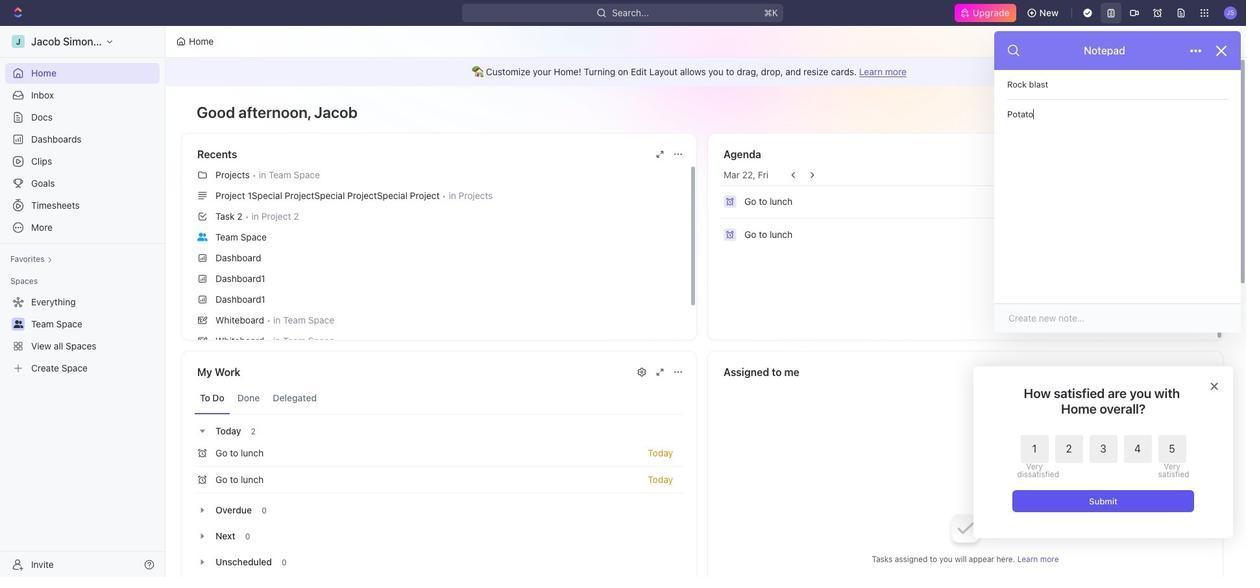 Task type: vqa. For each thing, say whether or not it's contained in the screenshot.
3rd Date from the bottom
no



Task type: locate. For each thing, give the bounding box(es) containing it.
0 horizontal spatial user group image
[[13, 321, 23, 329]]

Create new note… text field
[[1008, 312, 1229, 326]]

option group
[[1018, 436, 1187, 479]]

tab list
[[195, 383, 684, 415]]

tree
[[5, 292, 160, 379]]

1 vertical spatial user group image
[[13, 321, 23, 329]]

1 horizontal spatial user group image
[[197, 233, 208, 241]]

alert
[[166, 58, 1240, 86]]

None field
[[1008, 100, 1229, 129]]

user group image inside sidebar navigation
[[13, 321, 23, 329]]

dialog
[[974, 367, 1234, 539]]

sidebar navigation
[[0, 26, 168, 578]]

user group image
[[197, 233, 208, 241], [13, 321, 23, 329]]



Task type: describe. For each thing, give the bounding box(es) containing it.
jacob simon's workspace, , element
[[12, 35, 25, 48]]

0 vertical spatial user group image
[[197, 233, 208, 241]]

tree inside sidebar navigation
[[5, 292, 160, 379]]



